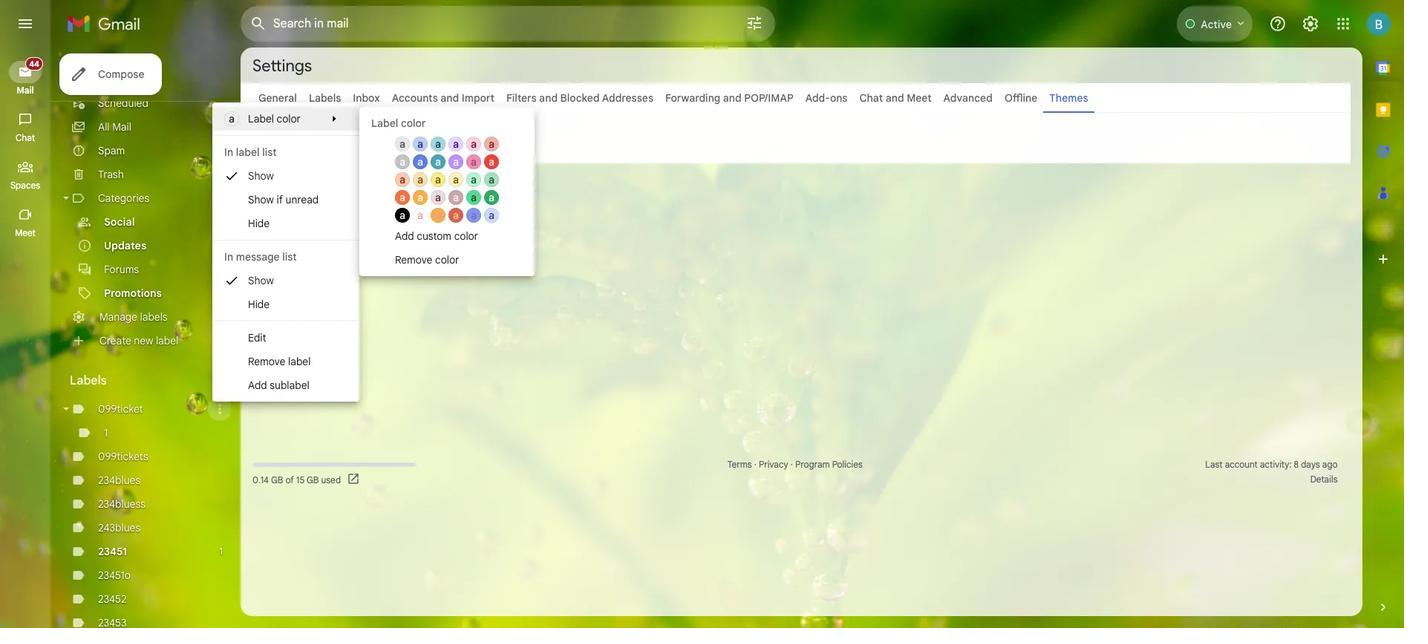 Task type: locate. For each thing, give the bounding box(es) containing it.
1 horizontal spatial ·
[[791, 459, 793, 470]]

rgb (204, 166, 172) cell
[[447, 189, 465, 207]]

a up rgb (255, 173, 70) cell
[[417, 173, 423, 186]]

a left the rgb (227, 215, 255) cell
[[435, 137, 441, 151]]

spaces heading
[[0, 180, 51, 192]]

a inside 'rgb (179, 239, 211)' cell
[[471, 173, 477, 186]]

a right the rgb (227, 215, 255) cell
[[471, 137, 477, 151]]

remove label
[[248, 355, 311, 368]]

a inside rgb (194, 194, 194) cell
[[400, 155, 406, 169]]

a right rgb (204, 166, 172) cell
[[471, 191, 477, 204]]

1 · from the left
[[755, 459, 757, 470]]

and right ons
[[886, 91, 904, 105]]

labels
[[309, 91, 341, 105], [70, 374, 107, 389]]

chat for chat and meet
[[860, 91, 883, 105]]

a for rgb (255, 200, 175) cell
[[400, 173, 406, 186]]

label color
[[248, 112, 303, 126], [371, 117, 426, 130]]

rgb (152, 215, 228) cell
[[429, 135, 447, 153]]

a inside rgb (251, 233, 131) cell
[[435, 173, 441, 186]]

a up rgb (22, 167, 101) cell
[[489, 173, 495, 186]]

0 vertical spatial show
[[248, 169, 274, 183]]

0.14
[[253, 474, 269, 485]]

if
[[277, 193, 283, 207]]

2 vertical spatial show
[[248, 274, 274, 287]]

rgb (255, 173, 70) cell
[[412, 189, 429, 207]]

in label list
[[224, 146, 277, 159]]

navigation containing mail
[[0, 48, 52, 628]]

a inside rgb (235, 219, 222) "cell"
[[435, 191, 441, 204]]

custom
[[417, 230, 452, 243]]

and left 'pop/imap'
[[723, 91, 742, 105]]

0 horizontal spatial meet
[[15, 227, 36, 238]]

1 horizontal spatial add
[[395, 230, 414, 243]]

chat and meet link
[[860, 91, 932, 105]]

hide up edit
[[248, 298, 270, 311]]

2 show from the top
[[248, 193, 274, 207]]

a right rgb (231, 231, 231) cell
[[417, 137, 423, 151]]

in
[[224, 146, 233, 159], [224, 250, 233, 264]]

show
[[248, 169, 274, 183], [248, 193, 274, 207], [248, 274, 274, 287]]

Search in mail search field
[[241, 6, 776, 42]]

meet
[[907, 91, 932, 105], [15, 227, 36, 238]]

2 in from the top
[[224, 250, 233, 264]]

0 horizontal spatial labels
[[70, 374, 107, 389]]

forums link
[[104, 263, 139, 276]]

trash
[[98, 168, 124, 181]]

3 show from the top
[[248, 274, 274, 287]]

a up the 'rgb (255, 173, 71)' cell
[[435, 191, 441, 204]]

all mail link
[[98, 120, 131, 134]]

a inside rgb (73, 134, 231) cell
[[417, 155, 423, 169]]

a for rgb (109, 158, 235) cell at the top
[[471, 209, 477, 222]]

a down the rgb (227, 215, 255) cell
[[453, 155, 459, 169]]

a down rgb (253, 237, 193) cell
[[453, 191, 459, 204]]

color down add custom color
[[435, 253, 459, 267]]

1 show from the top
[[248, 169, 274, 183]]

a inside rgb (201, 218, 248) cell
[[489, 209, 495, 222]]

1 vertical spatial labels
[[70, 374, 107, 389]]

8 left days
[[1294, 459, 1299, 470]]

1 gb from the left
[[271, 474, 283, 485]]

a inside rgb (204, 166, 172) cell
[[453, 191, 459, 204]]

list for in message list
[[282, 250, 297, 264]]

a inside rgb (251, 76, 47) cell
[[489, 155, 495, 169]]

a inside the 'rgb (255, 173, 71)' cell
[[435, 209, 441, 222]]

a for rgb (231, 231, 231) cell
[[400, 137, 406, 151]]

0 horizontal spatial gb
[[271, 474, 283, 485]]

a inside rgb (162, 220, 193) cell
[[489, 173, 495, 186]]

0 vertical spatial hide
[[248, 217, 270, 230]]

1 horizontal spatial meet
[[907, 91, 932, 105]]

4 row from the top
[[394, 189, 501, 207]]

a inside rgb (45, 162, 187) cell
[[435, 155, 441, 169]]

a inside rgb (0, 0, 0) cell
[[400, 209, 406, 222]]

chat inside heading
[[16, 132, 35, 143]]

2 horizontal spatial label
[[288, 355, 311, 368]]

1 vertical spatial hide
[[248, 298, 270, 311]]

chat down mail heading at the top of the page
[[16, 132, 35, 143]]

themes link
[[1050, 91, 1089, 105]]

0 horizontal spatial mail
[[17, 85, 34, 96]]

1 horizontal spatial label
[[371, 117, 398, 130]]

0 vertical spatial list
[[262, 146, 277, 159]]

234bluess link
[[98, 498, 146, 511]]

promotions
[[104, 287, 162, 300]]

0 horizontal spatial ·
[[755, 459, 757, 470]]

labels up 099ticket
[[70, 374, 107, 389]]

compose
[[98, 68, 144, 81]]

a for the rgb (227, 215, 255) cell
[[453, 137, 459, 151]]

show down in label list
[[248, 169, 274, 183]]

a inside rgb (182, 207, 245) cell
[[417, 137, 423, 151]]

message
[[236, 250, 280, 264]]

tab list
[[1363, 48, 1405, 575]]

label up show if unread
[[236, 146, 260, 159]]

a inside "rgb (242, 178, 168)" cell
[[489, 137, 495, 151]]

and right filters
[[539, 91, 558, 105]]

1 vertical spatial remove
[[248, 355, 286, 368]]

1 horizontal spatial gb
[[307, 474, 319, 485]]

a down rgb (255, 117, 55) cell
[[400, 209, 406, 222]]

1 vertical spatial list
[[282, 250, 297, 264]]

a for 'rgb (179, 239, 211)' cell
[[471, 173, 477, 186]]

in for in label list
[[224, 146, 233, 159]]

show left 'if'
[[248, 193, 274, 207]]

rgb (255, 173, 71) cell
[[429, 207, 447, 224]]

mail down 44 link
[[17, 85, 34, 96]]

and for filters
[[539, 91, 558, 105]]

0 horizontal spatial label
[[248, 112, 274, 126]]

a up rgb (201, 218, 248) cell
[[489, 191, 495, 204]]

label
[[236, 146, 260, 159], [156, 334, 179, 348], [288, 355, 311, 368]]

last
[[1206, 459, 1223, 470]]

gb right 15
[[307, 474, 319, 485]]

a right rgb (109, 158, 235) cell at the top
[[489, 209, 495, 222]]

label for remove
[[288, 355, 311, 368]]

and
[[441, 91, 459, 105], [539, 91, 558, 105], [723, 91, 742, 105], [886, 91, 904, 105]]

activity:
[[1261, 459, 1292, 470]]

0 vertical spatial add
[[395, 230, 414, 243]]

and left import
[[441, 91, 459, 105]]

remove down custom
[[395, 253, 433, 267]]

1 and from the left
[[441, 91, 459, 105]]

a right rgb (194, 194, 194) cell
[[417, 155, 423, 169]]

meet down spaces heading
[[15, 227, 36, 238]]

a left rgb (251, 211, 224) cell
[[453, 137, 459, 151]]

3 and from the left
[[723, 91, 742, 105]]

a inside rgb (22, 167, 101) cell
[[489, 191, 495, 204]]

terms link
[[728, 459, 752, 470]]

color
[[277, 112, 301, 126], [401, 117, 426, 130], [454, 230, 478, 243], [435, 253, 459, 267]]

0 horizontal spatial 8
[[218, 240, 223, 251]]

mail
[[17, 85, 34, 96], [112, 120, 131, 134]]

44
[[29, 59, 39, 69]]

gmail image
[[67, 9, 148, 39]]

rgb (194, 194, 194) cell
[[394, 153, 412, 171]]

mail heading
[[0, 85, 51, 97]]

a inside rgb (246, 145, 178) cell
[[471, 155, 477, 169]]

1 horizontal spatial list
[[282, 250, 297, 264]]

1 vertical spatial label
[[156, 334, 179, 348]]

a for rgb (255, 117, 55) cell
[[400, 191, 406, 204]]

gb
[[271, 474, 283, 485], [307, 474, 319, 485]]

Search in mail text field
[[273, 16, 704, 31]]

unread
[[286, 193, 319, 207]]

labels link
[[309, 91, 341, 105]]

add left sublabel
[[248, 379, 267, 392]]

accounts and import link
[[392, 91, 495, 105]]

spam link
[[98, 144, 125, 157]]

label for in
[[236, 146, 260, 159]]

a down rgb (255, 222, 181) cell
[[417, 191, 423, 204]]

list
[[262, 146, 277, 159], [282, 250, 297, 264]]

label color down the general link
[[248, 112, 303, 126]]

a left rgb (185, 154, 255) cell
[[435, 155, 441, 169]]

filters and blocked addresses
[[507, 91, 654, 105]]

8
[[218, 240, 223, 251], [1294, 459, 1299, 470]]

add down rgb (0, 0, 0) cell
[[395, 230, 414, 243]]

label down the general link
[[248, 112, 274, 126]]

0 vertical spatial mail
[[17, 85, 34, 96]]

1 vertical spatial show
[[248, 193, 274, 207]]

label right the new
[[156, 334, 179, 348]]

and for chat
[[886, 91, 904, 105]]

a inside rgb (251, 211, 224) cell
[[471, 137, 477, 151]]

list right the message
[[282, 250, 297, 264]]

rgb (242, 178, 168) cell
[[483, 135, 501, 153]]

a inside the rgb (227, 215, 255) cell
[[453, 137, 459, 151]]

0 vertical spatial label
[[236, 146, 260, 159]]

remove down edit
[[248, 355, 286, 368]]

filters and blocked addresses link
[[507, 91, 654, 105]]

and for forwarding
[[723, 91, 742, 105]]

menu containing a
[[212, 103, 360, 402]]

·
[[755, 459, 757, 470], [791, 459, 793, 470]]

1 horizontal spatial 8
[[1294, 459, 1299, 470]]

rgb (251, 76, 47) cell
[[483, 153, 501, 171]]

account
[[1225, 459, 1258, 470]]

a for rgb (246, 145, 178) cell
[[471, 155, 477, 169]]

1
[[104, 426, 108, 440], [220, 546, 223, 557]]

import
[[462, 91, 495, 105]]

1 horizontal spatial chat
[[860, 91, 883, 105]]

23452
[[98, 593, 127, 606]]

a for rgb (73, 134, 231) cell
[[417, 155, 423, 169]]

gb left "of"
[[271, 474, 283, 485]]

a for rgb (182, 207, 245) cell
[[417, 137, 423, 151]]

menu
[[212, 103, 360, 402], [360, 107, 535, 276]]

meet left advanced
[[907, 91, 932, 105]]

a left rgb (253, 237, 193) cell
[[435, 173, 441, 186]]

8 left the message
[[218, 240, 223, 251]]

addresses
[[602, 91, 654, 105]]

main menu image
[[16, 15, 34, 33]]

settings image
[[1302, 15, 1320, 33]]

offline link
[[1005, 91, 1038, 105]]

rgb (235, 219, 222) cell
[[429, 189, 447, 207]]

inbox
[[353, 91, 380, 105]]

hide up the message
[[248, 217, 270, 230]]

add custom color
[[395, 230, 478, 243]]

rgb (227, 215, 255) cell
[[447, 135, 465, 153]]

a for rgb (255, 173, 70) cell
[[417, 191, 423, 204]]

a inside rgb (231, 231, 231) cell
[[400, 137, 406, 151]]

a for rgb (201, 218, 248) cell
[[489, 209, 495, 222]]

0 horizontal spatial remove
[[248, 355, 286, 368]]

manage labels
[[100, 311, 168, 324]]

1 vertical spatial add
[[248, 379, 267, 392]]

a inside rgb (152, 215, 228) cell
[[435, 137, 441, 151]]

1 vertical spatial 1
[[220, 546, 223, 557]]

scheduled link
[[98, 97, 149, 110]]

17
[[215, 287, 223, 299]]

234bluess
[[98, 498, 146, 511]]

a down rgb (255, 200, 175) cell
[[400, 191, 406, 204]]

a inside "rgb (66, 214, 146)" cell
[[471, 191, 477, 204]]

a inside rgb (109, 158, 235) cell
[[471, 209, 477, 222]]

a left rgb (73, 134, 231) cell
[[400, 155, 406, 169]]

1 horizontal spatial label
[[236, 146, 260, 159]]

navigation
[[0, 48, 52, 628]]

1 vertical spatial chat
[[16, 132, 35, 143]]

a right rgb (251, 233, 131) cell
[[453, 173, 459, 186]]

show if unread
[[248, 193, 319, 207]]

a down rgb (235, 219, 222) "cell"
[[435, 209, 441, 222]]

a inside rgb (253, 237, 193) cell
[[453, 173, 459, 186]]

1 vertical spatial 8
[[1294, 459, 1299, 470]]

accounts
[[392, 91, 438, 105]]

rgb (182, 207, 245) cell
[[412, 135, 429, 153]]

23452 link
[[98, 593, 127, 606]]

0 horizontal spatial add
[[248, 379, 267, 392]]

a down rgb (204, 166, 172) cell
[[453, 209, 459, 222]]

rgb (255, 117, 55) cell
[[394, 189, 412, 207]]

23451 link
[[98, 545, 127, 559]]

rgb (251, 233, 131) cell
[[429, 171, 447, 189]]

labels left inbox link
[[309, 91, 341, 105]]

offline
[[1005, 91, 1038, 105]]

0 vertical spatial remove
[[395, 253, 433, 267]]

list up 'if'
[[262, 146, 277, 159]]

categories
[[98, 192, 150, 205]]

a down "rgb (66, 214, 146)" cell
[[471, 209, 477, 222]]

labels heading
[[70, 374, 211, 389]]

footer
[[241, 458, 1351, 487]]

rgb (73, 134, 231) cell
[[412, 153, 429, 171]]

trash link
[[98, 168, 124, 181]]

updates
[[104, 239, 147, 253]]

label up sublabel
[[288, 355, 311, 368]]

in for in message list
[[224, 250, 233, 264]]

rgb (109, 158, 235) cell
[[465, 207, 483, 224]]

and for accounts
[[441, 91, 459, 105]]

show down in message list at the top left
[[248, 274, 274, 287]]

a up rgb (251, 76, 47) cell
[[489, 137, 495, 151]]

label
[[248, 112, 274, 126], [371, 117, 398, 130]]

chat for chat
[[16, 132, 35, 143]]

chat right ons
[[860, 91, 883, 105]]

a inside rgb (255, 200, 175) cell
[[400, 173, 406, 186]]

1 row from the top
[[394, 135, 501, 153]]

chat
[[860, 91, 883, 105], [16, 132, 35, 143]]

a inside rgb (230, 101, 80) cell
[[453, 209, 459, 222]]

add-
[[806, 91, 830, 105]]

0 vertical spatial in
[[224, 146, 233, 159]]

1 vertical spatial in
[[224, 250, 233, 264]]

ons
[[830, 91, 848, 105]]

1 horizontal spatial remove
[[395, 253, 433, 267]]

2 and from the left
[[539, 91, 558, 105]]

1 vertical spatial meet
[[15, 227, 36, 238]]

0 horizontal spatial 1
[[104, 426, 108, 440]]

a up rgb (255, 117, 55) cell
[[400, 173, 406, 186]]

1 in from the top
[[224, 146, 233, 159]]

rgb (251, 211, 224) cell
[[465, 135, 483, 153]]

a for rgb (251, 211, 224) cell
[[471, 137, 477, 151]]

0 horizontal spatial list
[[262, 146, 277, 159]]

0 vertical spatial chat
[[860, 91, 883, 105]]

mail right all
[[112, 120, 131, 134]]

remove
[[395, 253, 433, 267], [248, 355, 286, 368]]

4 and from the left
[[886, 91, 904, 105]]

search in mail image
[[245, 10, 272, 37]]

used
[[321, 474, 341, 485]]

a inside rgb (255, 117, 55) cell
[[400, 191, 406, 204]]

a inside rgb (255, 222, 181) cell
[[417, 173, 423, 186]]

1 horizontal spatial 1
[[220, 546, 223, 557]]

a left rgb (182, 207, 245) cell
[[400, 137, 406, 151]]

list for in label list
[[262, 146, 277, 159]]

1 horizontal spatial labels
[[309, 91, 341, 105]]

row
[[394, 135, 501, 153], [394, 153, 501, 171], [394, 171, 501, 189], [394, 189, 501, 207], [394, 207, 501, 224]]

a for "rgb (66, 214, 146)" cell
[[471, 191, 477, 204]]

1 vertical spatial mail
[[112, 120, 131, 134]]

0 horizontal spatial chat
[[16, 132, 35, 143]]

· right privacy link at right
[[791, 459, 793, 470]]

a right rgb (253, 237, 193) cell
[[471, 173, 477, 186]]

a inside rgb (255, 173, 70) cell
[[417, 191, 423, 204]]

label up rgb (231, 231, 231) cell
[[371, 117, 398, 130]]

2 vertical spatial label
[[288, 355, 311, 368]]

meet inside heading
[[15, 227, 36, 238]]

0 vertical spatial labels
[[309, 91, 341, 105]]

a right rgb (246, 145, 178) cell
[[489, 155, 495, 169]]

a down rgb (251, 211, 224) cell
[[471, 155, 477, 169]]

0 horizontal spatial label color
[[248, 112, 303, 126]]

forwarding and pop/imap
[[666, 91, 794, 105]]

mail inside heading
[[17, 85, 34, 96]]

remove for remove label
[[248, 355, 286, 368]]

labels for labels link
[[309, 91, 341, 105]]

label color up rgb (231, 231, 231) cell
[[371, 117, 426, 130]]

policies
[[832, 459, 863, 470]]

· right terms
[[755, 459, 757, 470]]

a for rgb (253, 237, 193) cell
[[453, 173, 459, 186]]

pop/imap
[[745, 91, 794, 105]]

a inside rgb (185, 154, 255) cell
[[453, 155, 459, 169]]



Task type: describe. For each thing, give the bounding box(es) containing it.
a for "rgb (242, 178, 168)" cell
[[489, 137, 495, 151]]

0 vertical spatial 8
[[218, 240, 223, 251]]

advanced link
[[944, 91, 993, 105]]

0 horizontal spatial label
[[156, 334, 179, 348]]

labels
[[140, 311, 168, 324]]

add for add custom color
[[395, 230, 414, 243]]

blocked
[[561, 91, 600, 105]]

1 hide from the top
[[248, 217, 270, 230]]

rgb (185, 154, 255) cell
[[447, 153, 465, 171]]

1 link
[[104, 426, 108, 440]]

3 row from the top
[[394, 171, 501, 189]]

themes
[[1050, 91, 1089, 105]]

15
[[296, 474, 305, 485]]

manage
[[100, 311, 137, 324]]

program
[[796, 459, 830, 470]]

a left the 'rgb (255, 173, 71)' cell
[[417, 209, 423, 222]]

color down rgb (109, 158, 235) cell at the top
[[454, 230, 478, 243]]

add-ons link
[[806, 91, 848, 105]]

social link
[[104, 215, 135, 229]]

details
[[1311, 474, 1338, 485]]

rgb (253, 237, 193) cell
[[447, 171, 465, 189]]

labels for labels heading
[[70, 374, 107, 389]]

rgb (66, 214, 146) cell
[[465, 189, 483, 207]]

099tickets
[[98, 450, 148, 464]]

of
[[286, 474, 294, 485]]

general
[[259, 91, 297, 105]]

color down general on the left of the page
[[277, 112, 301, 126]]

forwarding and pop/imap link
[[666, 91, 794, 105]]

a for rgb (251, 76, 47) cell
[[489, 155, 495, 169]]

spaces
[[10, 180, 40, 191]]

meet heading
[[0, 227, 51, 239]]

rgb (231, 231, 231) cell
[[394, 135, 412, 153]]

sublabel
[[270, 379, 310, 392]]

rgb (246, 145, 178) cell
[[465, 153, 483, 171]]

last account activity: 8 days ago details
[[1206, 459, 1338, 485]]

inbox link
[[353, 91, 380, 105]]

a for rgb (22, 167, 101) cell
[[489, 191, 495, 204]]

chat and meet
[[860, 91, 932, 105]]

5 row from the top
[[394, 207, 501, 224]]

scheduled
[[98, 97, 149, 110]]

rgb (22, 167, 101) cell
[[483, 189, 501, 207]]

23451
[[98, 545, 127, 559]]

create new label
[[100, 334, 179, 348]]

23451o
[[98, 569, 131, 582]]

menu containing label color
[[360, 107, 535, 276]]

243blues link
[[98, 521, 141, 535]]

rgb (45, 162, 187) cell
[[429, 153, 447, 171]]

privacy link
[[759, 459, 789, 470]]

1 horizontal spatial label color
[[371, 117, 426, 130]]

099tickets link
[[98, 450, 148, 464]]

243blues
[[98, 521, 141, 535]]

add for add sublabel
[[248, 379, 267, 392]]

create new label link
[[100, 334, 179, 348]]

terms
[[728, 459, 752, 470]]

a up in label list
[[229, 112, 235, 126]]

rgb (162, 220, 193) cell
[[483, 171, 501, 189]]

follow link to manage storage image
[[347, 472, 362, 487]]

manage labels link
[[100, 311, 168, 324]]

a for rgb (194, 194, 194) cell
[[400, 155, 406, 169]]

general link
[[259, 91, 297, 105]]

a for rgb (235, 219, 222) "cell"
[[435, 191, 441, 204]]

terms · privacy · program policies
[[728, 459, 863, 470]]

23451o link
[[98, 569, 131, 582]]

234blues link
[[98, 474, 141, 487]]

a for rgb (45, 162, 187) cell
[[435, 155, 441, 169]]

8 inside last account activity: 8 days ago details
[[1294, 459, 1299, 470]]

a for rgb (152, 215, 228) cell at left top
[[435, 137, 441, 151]]

a for rgb (230, 101, 80) cell
[[453, 209, 459, 222]]

social
[[104, 215, 135, 229]]

rgb (255, 222, 181) cell
[[412, 171, 429, 189]]

rgb (255, 200, 175) cell
[[394, 171, 412, 189]]

create
[[100, 334, 131, 348]]

a for rgb (255, 222, 181) cell
[[417, 173, 423, 186]]

days
[[1302, 459, 1321, 470]]

44 link
[[9, 57, 43, 83]]

color up rgb (182, 207, 245) cell
[[401, 117, 426, 130]]

add-ons
[[806, 91, 848, 105]]

234blues
[[98, 474, 141, 487]]

all
[[98, 120, 110, 134]]

0.14 gb of 15 gb used
[[253, 474, 341, 485]]

forums
[[104, 263, 139, 276]]

0 vertical spatial meet
[[907, 91, 932, 105]]

2 row from the top
[[394, 153, 501, 171]]

accounts and import
[[392, 91, 495, 105]]

categories link
[[98, 192, 150, 205]]

remove for remove color
[[395, 253, 433, 267]]

1 horizontal spatial mail
[[112, 120, 131, 134]]

footer containing terms
[[241, 458, 1351, 487]]

a for rgb (162, 220, 193) cell
[[489, 173, 495, 186]]

remove color
[[395, 253, 459, 267]]

settings
[[253, 55, 312, 75]]

add sublabel
[[248, 379, 310, 392]]

filters
[[507, 91, 537, 105]]

rgb (179, 239, 211) cell
[[465, 171, 483, 189]]

a for rgb (0, 0, 0) cell
[[400, 209, 406, 222]]

privacy
[[759, 459, 789, 470]]

edit
[[248, 331, 266, 345]]

in message list
[[224, 250, 297, 264]]

a for rgb (185, 154, 255) cell
[[453, 155, 459, 169]]

spam
[[98, 144, 125, 157]]

ago
[[1323, 459, 1338, 470]]

2 hide from the top
[[248, 298, 270, 311]]

advanced search options image
[[740, 8, 770, 38]]

a for rgb (251, 233, 131) cell
[[435, 173, 441, 186]]

099ticket link
[[98, 403, 143, 416]]

rgb (230, 101, 80) cell
[[447, 207, 465, 224]]

new
[[134, 334, 153, 348]]

details link
[[1311, 474, 1338, 485]]

a for the 'rgb (255, 173, 71)' cell
[[435, 209, 441, 222]]

2 · from the left
[[791, 459, 793, 470]]

support image
[[1270, 15, 1287, 33]]

compose button
[[59, 53, 162, 95]]

forwarding
[[666, 91, 721, 105]]

all mail
[[98, 120, 131, 134]]

rgb (201, 218, 248) cell
[[483, 207, 501, 224]]

advanced
[[944, 91, 993, 105]]

rgb (0, 0, 0) cell
[[394, 207, 412, 224]]

2 gb from the left
[[307, 474, 319, 485]]

a for rgb (204, 166, 172) cell
[[453, 191, 459, 204]]

chat heading
[[0, 132, 51, 144]]

0 vertical spatial 1
[[104, 426, 108, 440]]



Task type: vqa. For each thing, say whether or not it's contained in the screenshot.
to
no



